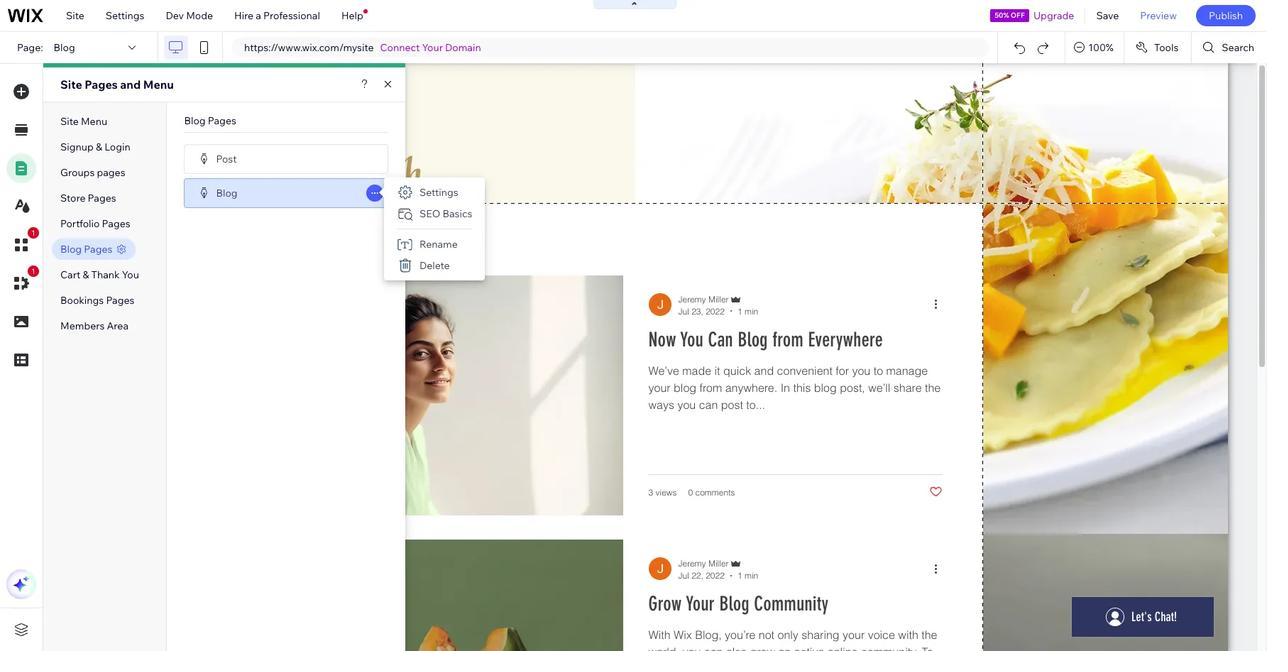 Task type: vqa. For each thing, say whether or not it's contained in the screenshot.
Site's Site
yes



Task type: locate. For each thing, give the bounding box(es) containing it.
store pages
[[60, 192, 116, 205]]

0 vertical spatial site
[[66, 9, 84, 22]]

connect
[[380, 41, 420, 54]]

menu up signup & login
[[81, 115, 107, 128]]

site menu
[[60, 115, 107, 128]]

preview button
[[1130, 0, 1188, 31]]

bookings
[[60, 294, 104, 307]]

settings up seo basics at the left of page
[[420, 186, 458, 199]]

site pages and menu
[[60, 77, 174, 92]]

&
[[96, 141, 102, 153], [83, 268, 89, 281]]

https://www.wix.com/mysite
[[244, 41, 374, 54]]

and
[[120, 77, 141, 92]]

post
[[216, 152, 237, 165]]

portfolio
[[60, 217, 100, 230]]

1 vertical spatial menu
[[81, 115, 107, 128]]

thank
[[91, 268, 120, 281]]

https://www.wix.com/mysite connect your domain
[[244, 41, 481, 54]]

0 vertical spatial settings
[[106, 9, 144, 22]]

signup
[[60, 141, 94, 153]]

1 vertical spatial &
[[83, 268, 89, 281]]

site for site menu
[[60, 115, 79, 128]]

0 vertical spatial &
[[96, 141, 102, 153]]

& right cart
[[83, 268, 89, 281]]

0 horizontal spatial settings
[[106, 9, 144, 22]]

portfolio pages
[[60, 217, 130, 230]]

store
[[60, 192, 86, 205]]

basics
[[443, 207, 472, 220]]

1 vertical spatial blog pages
[[60, 243, 112, 256]]

site
[[66, 9, 84, 22], [60, 77, 82, 92], [60, 115, 79, 128]]

search button
[[1193, 32, 1268, 63]]

settings left dev
[[106, 9, 144, 22]]

1 horizontal spatial blog pages
[[184, 114, 236, 127]]

tools button
[[1125, 32, 1192, 63]]

pages
[[85, 77, 118, 92], [208, 114, 236, 127], [88, 192, 116, 205], [102, 217, 130, 230], [84, 243, 112, 256], [106, 294, 135, 307]]

1 horizontal spatial settings
[[420, 186, 458, 199]]

search
[[1222, 41, 1255, 54]]

0 vertical spatial menu
[[143, 77, 174, 92]]

50%
[[995, 11, 1010, 20]]

2 vertical spatial site
[[60, 115, 79, 128]]

pages up 'area' on the left of the page
[[106, 294, 135, 307]]

menu right and
[[143, 77, 174, 92]]

preview
[[1141, 9, 1177, 22]]

blog
[[54, 41, 75, 54], [184, 114, 206, 127], [216, 186, 238, 199], [60, 243, 82, 256]]

delete
[[420, 259, 450, 272]]

blog pages down the portfolio
[[60, 243, 112, 256]]

cart & thank you
[[60, 268, 139, 281]]

0 horizontal spatial &
[[83, 268, 89, 281]]

1 vertical spatial settings
[[420, 186, 458, 199]]

pages up cart & thank you
[[84, 243, 112, 256]]

& left login
[[96, 141, 102, 153]]

your
[[422, 41, 443, 54]]

members
[[60, 320, 105, 332]]

& for cart
[[83, 268, 89, 281]]

1 vertical spatial site
[[60, 77, 82, 92]]

groups pages
[[60, 166, 125, 179]]

mode
[[186, 9, 213, 22]]

blog pages
[[184, 114, 236, 127], [60, 243, 112, 256]]

save
[[1097, 9, 1119, 22]]

dev
[[166, 9, 184, 22]]

save button
[[1086, 0, 1130, 31]]

you
[[122, 268, 139, 281]]

dev mode
[[166, 9, 213, 22]]

0 vertical spatial blog pages
[[184, 114, 236, 127]]

menu
[[143, 77, 174, 92], [81, 115, 107, 128]]

login
[[104, 141, 131, 153]]

blog pages up post
[[184, 114, 236, 127]]

upgrade
[[1034, 9, 1075, 22]]

settings
[[106, 9, 144, 22], [420, 186, 458, 199]]

1 horizontal spatial &
[[96, 141, 102, 153]]

site for site pages and menu
[[60, 77, 82, 92]]

signup & login
[[60, 141, 131, 153]]



Task type: describe. For each thing, give the bounding box(es) containing it.
help
[[341, 9, 363, 22]]

professional
[[263, 9, 320, 22]]

seo basics
[[420, 207, 472, 220]]

publish button
[[1197, 5, 1256, 26]]

bookings pages
[[60, 294, 135, 307]]

0 horizontal spatial blog pages
[[60, 243, 112, 256]]

100% button
[[1066, 32, 1124, 63]]

area
[[107, 320, 129, 332]]

hire a professional
[[234, 9, 320, 22]]

site for site
[[66, 9, 84, 22]]

pages
[[97, 166, 125, 179]]

a
[[256, 9, 261, 22]]

seo
[[420, 207, 441, 220]]

off
[[1011, 11, 1025, 20]]

domain
[[445, 41, 481, 54]]

pages up post
[[208, 114, 236, 127]]

0 horizontal spatial menu
[[81, 115, 107, 128]]

members area
[[60, 320, 129, 332]]

hire
[[234, 9, 254, 22]]

pages left and
[[85, 77, 118, 92]]

100%
[[1089, 41, 1114, 54]]

50% off
[[995, 11, 1025, 20]]

pages right the portfolio
[[102, 217, 130, 230]]

groups
[[60, 166, 95, 179]]

rename
[[420, 238, 458, 251]]

cart
[[60, 268, 80, 281]]

1 horizontal spatial menu
[[143, 77, 174, 92]]

& for signup
[[96, 141, 102, 153]]

pages up portfolio pages
[[88, 192, 116, 205]]

publish
[[1209, 9, 1243, 22]]

tools
[[1155, 41, 1179, 54]]



